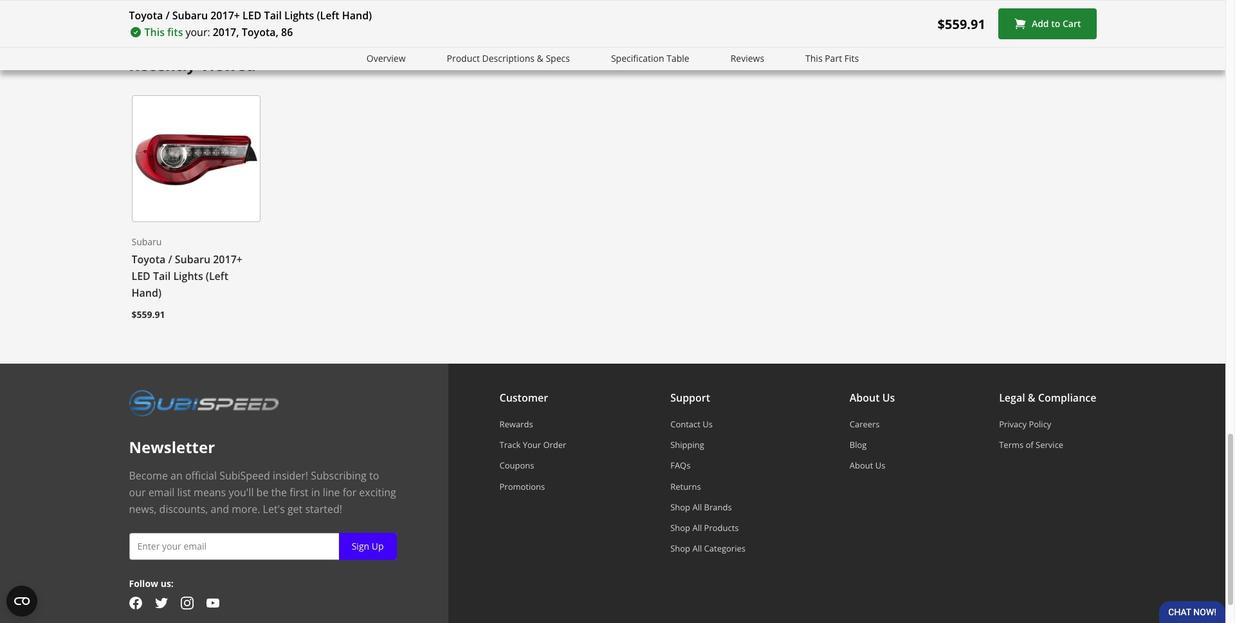 Task type: vqa. For each thing, say whether or not it's contained in the screenshot.
20
no



Task type: describe. For each thing, give the bounding box(es) containing it.
categories
[[705, 543, 746, 554]]

overview link
[[367, 51, 406, 66]]

reviews
[[731, 52, 765, 64]]

toyota inside the subaru toyota / subaru 2017+ led tail lights (left hand)
[[132, 252, 166, 267]]

fits
[[167, 25, 183, 39]]

privacy policy
[[1000, 418, 1052, 430]]

sub84912ca190 toyota / subaru 2017+ led tail lights (left hand), image
[[132, 96, 260, 222]]

policy
[[1030, 418, 1052, 430]]

sign up
[[352, 540, 384, 552]]

official
[[185, 469, 217, 483]]

support
[[671, 391, 711, 405]]

products
[[705, 522, 739, 534]]

first
[[290, 485, 309, 499]]

careers link
[[850, 418, 896, 430]]

toyota,
[[242, 25, 279, 39]]

privacy policy link
[[1000, 418, 1097, 430]]

rewards link
[[500, 418, 567, 430]]

track
[[500, 439, 521, 451]]

1 vertical spatial subaru
[[132, 236, 162, 248]]

1 vertical spatial $559.91
[[132, 308, 165, 321]]

specification
[[611, 52, 665, 64]]

Enter your email text field
[[129, 533, 397, 560]]

add
[[1032, 18, 1050, 30]]

news,
[[129, 502, 157, 516]]

recently viewed
[[129, 54, 256, 76]]

follow
[[129, 577, 158, 590]]

0 vertical spatial us
[[883, 391, 896, 405]]

1 horizontal spatial hand)
[[342, 8, 372, 23]]

reviews link
[[731, 51, 765, 66]]

0 vertical spatial tail
[[264, 8, 282, 23]]

this part fits
[[806, 52, 859, 64]]

shop for shop all brands
[[671, 501, 691, 513]]

product descriptions & specs link
[[447, 51, 570, 66]]

your:
[[186, 25, 210, 39]]

about us link
[[850, 460, 896, 471]]

add to cart button
[[999, 8, 1097, 39]]

led inside the subaru toyota / subaru 2017+ led tail lights (left hand)
[[132, 269, 151, 283]]

2017,
[[213, 25, 239, 39]]

order
[[544, 439, 567, 451]]

become an official subispeed insider! subscribing to our email list means you'll be the first in line for exciting news, discounts, and more. let's get started!
[[129, 469, 396, 516]]

2 about from the top
[[850, 460, 874, 471]]

service
[[1036, 439, 1064, 451]]

shop all categories
[[671, 543, 746, 554]]

/ inside the subaru toyota / subaru 2017+ led tail lights (left hand)
[[168, 252, 172, 267]]

newsletter
[[129, 436, 215, 458]]

and
[[211, 502, 229, 516]]

product descriptions & specs
[[447, 52, 570, 64]]

2017+ inside the subaru toyota / subaru 2017+ led tail lights (left hand)
[[213, 252, 243, 267]]

customer
[[500, 391, 548, 405]]

all for products
[[693, 522, 702, 534]]

rewards
[[500, 418, 533, 430]]

promotions
[[500, 481, 545, 492]]

for
[[343, 485, 357, 499]]

viewed
[[200, 54, 256, 76]]

this for this part fits
[[806, 52, 823, 64]]

shipping link
[[671, 439, 746, 451]]

faqs link
[[671, 460, 746, 471]]

all for brands
[[693, 501, 702, 513]]

instagram logo image
[[181, 597, 193, 610]]

our
[[129, 485, 146, 499]]

subispeed logo image
[[129, 389, 279, 416]]

the
[[271, 485, 287, 499]]

product
[[447, 52, 480, 64]]

be
[[257, 485, 269, 499]]

specification table
[[611, 52, 690, 64]]

subaru toyota / subaru 2017+ led tail lights (left hand)
[[132, 236, 243, 300]]

youtube logo image
[[206, 597, 219, 610]]

means
[[194, 485, 226, 499]]

(left inside the subaru toyota / subaru 2017+ led tail lights (left hand)
[[206, 269, 228, 283]]

0 horizontal spatial &
[[537, 52, 544, 64]]

1 about us from the top
[[850, 391, 896, 405]]

of
[[1026, 439, 1034, 451]]

overview
[[367, 52, 406, 64]]

insider!
[[273, 469, 308, 483]]

promotions link
[[500, 481, 567, 492]]

twitter logo image
[[155, 597, 168, 610]]

cart
[[1063, 18, 1082, 30]]

to inside add to cart button
[[1052, 18, 1061, 30]]

1 horizontal spatial &
[[1029, 391, 1036, 405]]

86
[[281, 25, 293, 39]]

2 about us from the top
[[850, 460, 886, 471]]

shop all products link
[[671, 522, 746, 534]]

you'll
[[229, 485, 254, 499]]

to inside become an official subispeed insider! subscribing to our email list means you'll be the first in line for exciting news, discounts, and more. let's get started!
[[369, 469, 379, 483]]



Task type: locate. For each thing, give the bounding box(es) containing it.
contact us
[[671, 418, 713, 430]]

0 vertical spatial $559.91
[[938, 15, 986, 33]]

careers
[[850, 418, 880, 430]]

follow us:
[[129, 577, 174, 590]]

subscribing
[[311, 469, 367, 483]]

0 vertical spatial toyota
[[129, 8, 163, 23]]

2 vertical spatial us
[[876, 460, 886, 471]]

lights inside the subaru toyota / subaru 2017+ led tail lights (left hand)
[[173, 269, 203, 283]]

blog link
[[850, 439, 896, 451]]

shop for shop all categories
[[671, 543, 691, 554]]

0 horizontal spatial to
[[369, 469, 379, 483]]

& left specs
[[537, 52, 544, 64]]

shop all brands
[[671, 501, 732, 513]]

shipping
[[671, 439, 705, 451]]

about up careers
[[850, 391, 880, 405]]

shop down shop all brands
[[671, 522, 691, 534]]

1 horizontal spatial tail
[[264, 8, 282, 23]]

shop
[[671, 501, 691, 513], [671, 522, 691, 534], [671, 543, 691, 554]]

0 horizontal spatial (left
[[206, 269, 228, 283]]

track your order link
[[500, 439, 567, 451]]

privacy
[[1000, 418, 1027, 430]]

0 vertical spatial &
[[537, 52, 544, 64]]

1 horizontal spatial lights
[[285, 8, 314, 23]]

0 vertical spatial (left
[[317, 8, 340, 23]]

0 horizontal spatial this
[[145, 25, 165, 39]]

sign up button
[[339, 533, 397, 560]]

3 shop from the top
[[671, 543, 691, 554]]

in
[[311, 485, 320, 499]]

2 all from the top
[[693, 522, 702, 534]]

1 vertical spatial (left
[[206, 269, 228, 283]]

0 vertical spatial to
[[1052, 18, 1061, 30]]

blog
[[850, 439, 867, 451]]

subaru
[[172, 8, 208, 23], [132, 236, 162, 248], [175, 252, 211, 267]]

sign
[[352, 540, 370, 552]]

all down shop all products
[[693, 543, 702, 554]]

1 vertical spatial this
[[806, 52, 823, 64]]

facebook logo image
[[129, 597, 142, 610]]

this left fits
[[145, 25, 165, 39]]

0 vertical spatial all
[[693, 501, 702, 513]]

0 vertical spatial about
[[850, 391, 880, 405]]

returns
[[671, 481, 701, 492]]

1 vertical spatial /
[[168, 252, 172, 267]]

to up "exciting"
[[369, 469, 379, 483]]

0 vertical spatial this
[[145, 25, 165, 39]]

1 vertical spatial us
[[703, 418, 713, 430]]

us up shipping "link"
[[703, 418, 713, 430]]

your
[[523, 439, 541, 451]]

this for this fits your: 2017, toyota, 86
[[145, 25, 165, 39]]

list
[[177, 485, 191, 499]]

1 shop from the top
[[671, 501, 691, 513]]

this inside this part fits link
[[806, 52, 823, 64]]

this
[[145, 25, 165, 39], [806, 52, 823, 64]]

hand)
[[342, 8, 372, 23], [132, 286, 162, 300]]

an
[[171, 469, 183, 483]]

about us up "careers" 'link' on the bottom of page
[[850, 391, 896, 405]]

track your order
[[500, 439, 567, 451]]

0 vertical spatial led
[[243, 8, 262, 23]]

us:
[[161, 577, 174, 590]]

us up "careers" 'link' on the bottom of page
[[883, 391, 896, 405]]

1 vertical spatial shop
[[671, 522, 691, 534]]

shop all brands link
[[671, 501, 746, 513]]

terms
[[1000, 439, 1024, 451]]

line
[[323, 485, 340, 499]]

1 vertical spatial led
[[132, 269, 151, 283]]

all
[[693, 501, 702, 513], [693, 522, 702, 534], [693, 543, 702, 554]]

terms of service link
[[1000, 439, 1097, 451]]

2 vertical spatial subaru
[[175, 252, 211, 267]]

coupons link
[[500, 460, 567, 471]]

about down blog
[[850, 460, 874, 471]]

us for about us link
[[876, 460, 886, 471]]

1 vertical spatial 2017+
[[213, 252, 243, 267]]

specification table link
[[611, 51, 690, 66]]

tail
[[264, 8, 282, 23], [153, 269, 171, 283]]

0 horizontal spatial tail
[[153, 269, 171, 283]]

coupons
[[500, 460, 535, 471]]

led
[[243, 8, 262, 23], [132, 269, 151, 283]]

all down shop all brands
[[693, 522, 702, 534]]

descriptions
[[482, 52, 535, 64]]

email
[[148, 485, 175, 499]]

1 vertical spatial about us
[[850, 460, 886, 471]]

open widget image
[[6, 586, 37, 617]]

1 vertical spatial all
[[693, 522, 702, 534]]

shop all products
[[671, 522, 739, 534]]

part
[[825, 52, 843, 64]]

all for categories
[[693, 543, 702, 554]]

0 vertical spatial /
[[166, 8, 170, 23]]

0 vertical spatial hand)
[[342, 8, 372, 23]]

shop all categories link
[[671, 543, 746, 554]]

to
[[1052, 18, 1061, 30], [369, 469, 379, 483]]

brands
[[705, 501, 732, 513]]

1 horizontal spatial (left
[[317, 8, 340, 23]]

up
[[372, 540, 384, 552]]

0 horizontal spatial lights
[[173, 269, 203, 283]]

toyota
[[129, 8, 163, 23], [132, 252, 166, 267]]

specs
[[546, 52, 570, 64]]

about us down blog link
[[850, 460, 886, 471]]

2 vertical spatial all
[[693, 543, 702, 554]]

hand) inside the subaru toyota / subaru 2017+ led tail lights (left hand)
[[132, 286, 162, 300]]

1 vertical spatial to
[[369, 469, 379, 483]]

all left brands
[[693, 501, 702, 513]]

0 vertical spatial 2017+
[[211, 8, 240, 23]]

legal
[[1000, 391, 1026, 405]]

& right the legal
[[1029, 391, 1036, 405]]

contact us link
[[671, 418, 746, 430]]

0 horizontal spatial $559.91
[[132, 308, 165, 321]]

/
[[166, 8, 170, 23], [168, 252, 172, 267]]

1 horizontal spatial this
[[806, 52, 823, 64]]

shop for shop all products
[[671, 522, 691, 534]]

about us
[[850, 391, 896, 405], [850, 460, 886, 471]]

returns link
[[671, 481, 746, 492]]

1 horizontal spatial led
[[243, 8, 262, 23]]

1 vertical spatial about
[[850, 460, 874, 471]]

contact
[[671, 418, 701, 430]]

let's
[[263, 502, 285, 516]]

$559.91
[[938, 15, 986, 33], [132, 308, 165, 321]]

tail inside the subaru toyota / subaru 2017+ led tail lights (left hand)
[[153, 269, 171, 283]]

lights
[[285, 8, 314, 23], [173, 269, 203, 283]]

us down blog link
[[876, 460, 886, 471]]

1 all from the top
[[693, 501, 702, 513]]

0 vertical spatial shop
[[671, 501, 691, 513]]

this part fits link
[[806, 51, 859, 66]]

terms of service
[[1000, 439, 1064, 451]]

started!
[[305, 502, 342, 516]]

this fits your: 2017, toyota, 86
[[145, 25, 293, 39]]

legal & compliance
[[1000, 391, 1097, 405]]

1 horizontal spatial $559.91
[[938, 15, 986, 33]]

compliance
[[1039, 391, 1097, 405]]

3 all from the top
[[693, 543, 702, 554]]

add to cart
[[1032, 18, 1082, 30]]

us for "contact us" 'link'
[[703, 418, 713, 430]]

1 vertical spatial toyota
[[132, 252, 166, 267]]

0 horizontal spatial hand)
[[132, 286, 162, 300]]

shop down returns
[[671, 501, 691, 513]]

fits
[[845, 52, 859, 64]]

1 vertical spatial tail
[[153, 269, 171, 283]]

2 shop from the top
[[671, 522, 691, 534]]

toyota / subaru 2017+ led tail lights (left hand)
[[129, 8, 372, 23]]

faqs
[[671, 460, 691, 471]]

shop down shop all products
[[671, 543, 691, 554]]

exciting
[[359, 485, 396, 499]]

1 vertical spatial lights
[[173, 269, 203, 283]]

this left part
[[806, 52, 823, 64]]

get
[[288, 502, 303, 516]]

more.
[[232, 502, 260, 516]]

to right add
[[1052, 18, 1061, 30]]

0 horizontal spatial led
[[132, 269, 151, 283]]

1 about from the top
[[850, 391, 880, 405]]

0 vertical spatial subaru
[[172, 8, 208, 23]]

subispeed
[[220, 469, 270, 483]]

1 vertical spatial &
[[1029, 391, 1036, 405]]

0 vertical spatial about us
[[850, 391, 896, 405]]

1 vertical spatial hand)
[[132, 286, 162, 300]]

2 vertical spatial shop
[[671, 543, 691, 554]]

0 vertical spatial lights
[[285, 8, 314, 23]]

1 horizontal spatial to
[[1052, 18, 1061, 30]]



